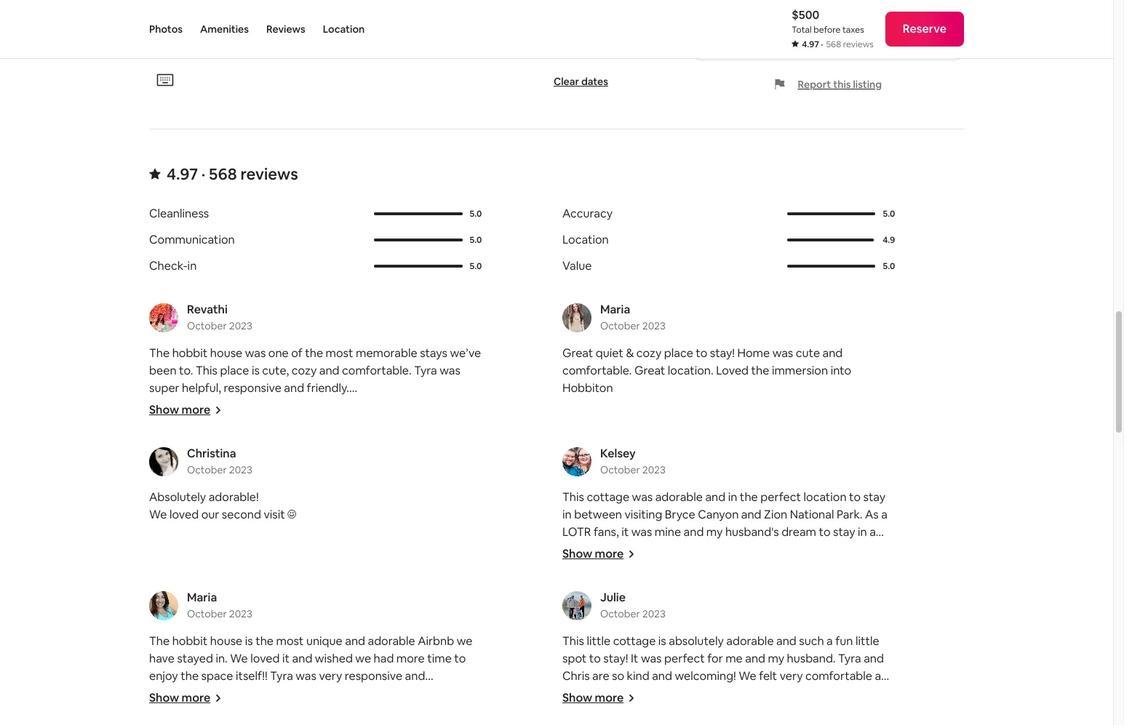 Task type: vqa. For each thing, say whether or not it's contained in the screenshot.
october related to This little cottage is absolutely adorable and such a fun little spot to stay! It was perfect for me and my husband. Tyra and Chris are so kind and welcoming! We felt very comfortable and totally at home! Would definitely stay here again next time we visit Cedar City!
yes



Task type: describe. For each thing, give the bounding box(es) containing it.
1 little from the left
[[587, 634, 611, 649]]

we inside the hobbit house is the most unique and adorable airbnb we have stayed in. we loved it and wished we had more time to enjoy the space itself!! tyra was very responsive and communicative. a wonderful stay.
[[230, 651, 248, 667]]

to inside this little cottage is absolutely adorable and such a fun little spot to stay! it was perfect for me and my husband. tyra and chris are so kind and welcoming! we felt very comfortable and totally at home! would definitely stay here again next time we visit cedar city!
[[589, 651, 601, 667]]

fantastic),
[[726, 577, 779, 592]]

reserve button
[[885, 12, 964, 47]]

on
[[297, 398, 311, 413]]

in.
[[216, 651, 228, 667]]

1 horizontal spatial location
[[562, 232, 609, 248]]

fans,
[[594, 525, 619, 540]]

0 horizontal spatial 4.97 · 568 reviews
[[167, 164, 298, 184]]

we inside this little cottage is absolutely adorable and such a fun little spot to stay! it was perfect for me and my husband. tyra and chris are so kind and welcoming! we felt very comfortable and totally at home! would definitely stay here again next time we visit cedar city!
[[874, 686, 890, 702]]

mandarin
[[613, 577, 662, 592]]

airbnb
[[418, 634, 454, 649]]

is for maria
[[245, 634, 253, 649]]

show for this little cottage is absolutely adorable and such a fun little spot to stay! it was perfect for me and my husband. tyra and chris are so kind and welcoming! we felt very comfortable and totally at home! would definitely stay here again next time we visit cedar city!
[[562, 691, 592, 706]]

to inside the hobbit house is the most unique and adorable airbnb we have stayed in. we loved it and wished we had more time to enjoy the space itself!! tyra was very responsive and communicative. a wonderful stay.
[[454, 651, 466, 667]]

cottage inside this little cottage is absolutely adorable and such a fun little spot to stay! it was perfect for me and my husband. tyra and chris are so kind and welcoming! we felt very comfortable and totally at home! would definitely stay here again next time we visit cedar city!
[[613, 634, 656, 649]]

cozy inside great quiet & cozy place to stay! home was cute and comfortable. great location. loved the immersion into hobbiton
[[637, 346, 662, 361]]

had inside the hobbit house is the most unique and adorable airbnb we have stayed in. we loved it and wished we had more time to enjoy the space itself!! tyra was very responsive and communicative. a wonderful stay.
[[374, 651, 394, 667]]

25, monday, december 2023. available. select as check-in date. button
[[423, 0, 454, 24]]

such
[[799, 634, 824, 649]]

more down fans,
[[595, 547, 624, 562]]

ever
[[590, 612, 614, 627]]

at inside "this cottage was adorable and in the perfect location to stay in between visiting bryce canyon and zion national park. as a lotr fans, it was mine and my husband's dream to stay in a hobbit house during our honeymoon and tyra's was perfect. after seeing bryce canyon, we drove to the cottage, had dinner at mandarin (which was fantastic), then it was a quick hour and a half drive to zion in the morning. if we ever make it back to utah, we'd love to stay again!"
[[599, 577, 610, 592]]

super
[[149, 381, 179, 396]]

seeing
[[593, 560, 628, 575]]

we inside the absolutely adorable! we loved our second visit ☺️
[[149, 507, 167, 523]]

1 vertical spatial maria
[[187, 590, 217, 605]]

friendly.
[[307, 381, 349, 396]]

before
[[814, 24, 841, 36]]

amenities button
[[200, 0, 249, 58]]

3
[[732, 27, 739, 42]]

make
[[617, 612, 646, 627]]

0 vertical spatial zion
[[764, 507, 787, 523]]

show for this cottage was adorable and in the perfect location to stay in between visiting bryce canyon and zion national park. as a lotr fans, it was mine and my husband's dream to stay in a hobbit house during our honeymoon and tyra's was perfect. after seeing bryce canyon, we drove to the cottage, had dinner at mandarin (which was fantastic), then it was a quick hour and a half drive to zion in the morning.
[[562, 547, 592, 562]]

it down cottage,
[[809, 577, 817, 592]]

it
[[631, 651, 638, 667]]

the left avg.
[[738, 13, 756, 28]]

more for the hobbit house is the most unique and adorable airbnb we have stayed in. we loved it and wished we had more time to enjoy the space itself!! tyra was very responsive and communicative. a wonderful stay.
[[182, 691, 211, 706]]

totally
[[562, 686, 596, 702]]

this for this cottage was adorable and in the perfect location to stay in between visiting bryce canyon and zion national park. as a lotr fans, it was mine and my husband's dream to stay in a hobbit house during our honeymoon and tyra's was perfect. after seeing bryce canyon, we drove to the cottage, had dinner at mandarin (which was fantastic), then it was a quick hour and a half drive to zion in the morning. if we ever make it back to utah, we'd love to stay again!
[[562, 490, 584, 505]]

0 horizontal spatial maria october 2023
[[187, 590, 252, 621]]

park.
[[837, 507, 863, 523]]

stay up as
[[863, 490, 886, 505]]

it down drive
[[648, 612, 656, 627]]

lotr
[[562, 525, 591, 540]]

and up the 'wished'
[[345, 634, 365, 649]]

chris
[[562, 669, 590, 684]]

cottage inside "this cottage was adorable and in the perfect location to stay in between visiting bryce canyon and zion national park. as a lotr fans, it was mine and my husband's dream to stay in a hobbit house during our honeymoon and tyra's was perfect. after seeing bryce canyon, we drove to the cottage, had dinner at mandarin (which was fantastic), then it was a quick hour and a half drive to zion in the morning. if we ever make it back to utah, we'd love to stay again!"
[[587, 490, 629, 505]]

was right (which
[[703, 577, 723, 592]]

was inside great quiet & cozy place to stay! home was cute and comfortable. great location. loved the immersion into hobbiton
[[772, 346, 793, 361]]

4.9
[[883, 234, 895, 246]]

cozy inside the hobbit house was one of the most memorable stays we've been to. this place is cute, cozy and comfortable. tyra was super helpful, responsive and friendly.
[[292, 363, 317, 378]]

was up cottage,
[[815, 542, 836, 557]]

between
[[574, 507, 622, 523]]

in up lotr
[[562, 507, 572, 523]]

show for the hobbit house is the most unique and adorable airbnb we have stayed in. we loved it and wished we had more time to enjoy the space itself!! tyra was very responsive and communicative. a wonderful stay.
[[149, 691, 179, 706]]

fun
[[835, 634, 853, 649]]

have
[[149, 651, 175, 667]]

adorable!
[[209, 490, 259, 505]]

0 vertical spatial back
[[269, 398, 295, 413]]

your
[[781, 0, 805, 13]]

show more for this little cottage is absolutely adorable and such a fun little spot to stay! it was perfect for me and my husband. tyra and chris are so kind and welcoming! we felt very comfortable and totally at home! would definitely stay here again next time we visit cedar city!
[[562, 691, 624, 706]]

felt
[[759, 669, 777, 684]]

less
[[882, 0, 902, 13]]

visit.
[[360, 398, 385, 413]]

stay! inside great quiet & cozy place to stay! home was cute and comfortable. great location. loved the immersion into hobbiton
[[710, 346, 735, 361]]

wished
[[315, 651, 353, 667]]

and up friendly.
[[319, 363, 339, 378]]

listing
[[853, 78, 882, 91]]

nightly
[[783, 13, 819, 28]]

as
[[865, 507, 879, 523]]

cute,
[[262, 363, 289, 378]]

clear dates button
[[548, 69, 614, 94]]

hobbiton
[[562, 381, 613, 396]]

me
[[726, 651, 743, 667]]

is inside the hobbit house was one of the most memorable stays we've been to. this place is cute, cozy and comfortable. tyra was super helpful, responsive and friendly.
[[252, 363, 260, 378]]

accuracy
[[562, 206, 613, 221]]

the inside great quiet & cozy place to stay! home was cute and comfortable. great location. loved the immersion into hobbiton
[[751, 363, 769, 378]]

was down visiting
[[631, 525, 652, 540]]

the right over
[[872, 13, 890, 28]]

if
[[562, 612, 570, 627]]

our inside the absolutely adorable! we loved our second visit ☺️
[[201, 507, 219, 523]]

was up visiting
[[632, 490, 653, 505]]

5.0 for cleanliness
[[470, 208, 482, 220]]

visit inside this little cottage is absolutely adorable and such a fun little spot to stay! it was perfect for me and my husband. tyra and chris are so kind and welcoming! we felt very comfortable and totally at home! would definitely stay here again next time we visit cedar city!
[[562, 704, 584, 719]]

hobbit for the hobbit house was one of the most memorable stays we've been to. this place is cute, cozy and comfortable. tyra was super helpful, responsive and friendly.
[[172, 346, 208, 361]]

my inside "this cottage was adorable and in the perfect location to stay in between visiting bryce canyon and zion national park. as a lotr fans, it was mine and my husband's dream to stay in a hobbit house during our honeymoon and tyra's was perfect. after seeing bryce canyon, we drove to the cottage, had dinner at mandarin (which was fantastic), then it was a quick hour and a half drive to zion in the morning. if we ever make it back to utah, we'd love to stay again!"
[[706, 525, 723, 540]]

we inside this little cottage is absolutely adorable and such a fun little spot to stay! it was perfect for me and my husband. tyra and chris are so kind and welcoming! we felt very comfortable and totally at home! would definitely stay here again next time we visit cedar city!
[[739, 669, 756, 684]]

dates for your
[[807, 0, 838, 13]]

julie october 2023
[[600, 590, 666, 621]]

and up canyon
[[705, 490, 726, 505]]

and right me
[[745, 651, 765, 667]]

visit inside the absolutely adorable! we loved our second visit ☺️
[[264, 507, 285, 523]]

this inside the hobbit house was one of the most memorable stays we've been to. this place is cute, cozy and comfortable. tyra was super helpful, responsive and friendly.
[[196, 363, 218, 378]]

place inside the hobbit house was one of the most memorable stays we've been to. this place is cute, cozy and comfortable. tyra was super helpful, responsive and friendly.
[[220, 363, 249, 378]]

very inside the hobbit house is the most unique and adorable airbnb we have stayed in. we loved it and wished we had more time to enjoy the space itself!! tyra was very responsive and communicative. a wonderful stay.
[[319, 669, 342, 684]]

the hobbit house is the most unique and adorable airbnb we have stayed in. we loved it and wished we had more time to enjoy the space itself!! tyra was very responsive and communicative. a wonderful stay.
[[149, 634, 472, 702]]

the up itself!!
[[255, 634, 274, 649]]

and right comfortable
[[875, 669, 895, 684]]

was inside the hobbit house is the most unique and adorable airbnb we have stayed in. we loved it and wished we had more time to enjoy the space itself!! tyra was very responsive and communicative. a wonderful stay.
[[296, 669, 316, 684]]

30, saturday, december 2023. unavailable button
[[584, 0, 614, 24]]

october for the hobbit house was one of the most memorable stays we've been to. this place is cute, cozy and comfortable. tyra was super helpful, responsive and friendly.
[[187, 320, 227, 333]]

october up &
[[600, 320, 640, 333]]

0 vertical spatial 4.97 · 568 reviews
[[802, 39, 874, 50]]

amenities
[[200, 23, 249, 36]]

the up husband's
[[740, 490, 758, 505]]

total
[[792, 24, 812, 36]]

absolutely adorable! we loved our second visit ☺️
[[149, 490, 296, 523]]

and left such
[[776, 634, 797, 649]]

communicative.
[[149, 686, 234, 702]]

tyra's
[[782, 542, 813, 557]]

0 horizontal spatial definitely
[[183, 398, 233, 413]]

and inside great quiet & cozy place to stay! home was cute and comfortable. great location. loved the immersion into hobbiton
[[823, 346, 843, 361]]

adorable inside this little cottage is absolutely adorable and such a fun little spot to stay! it was perfect for me and my husband. tyra and chris are so kind and welcoming! we felt very comfortable and totally at home! would definitely stay here again next time we visit cedar city!
[[726, 634, 774, 649]]

over
[[846, 13, 869, 28]]

in up canyon
[[728, 490, 737, 505]]

show more button for this little cottage is absolutely adorable and such a fun little spot to stay! it was perfect for me and my husband. tyra and chris are so kind and welcoming! we felt very comfortable and totally at home! would definitely stay here again next time we visit cedar city!
[[562, 691, 635, 706]]

the for the hobbit house is the most unique and adorable airbnb we have stayed in. we loved it and wished we had more time to enjoy the space itself!! tyra was very responsive and communicative. a wonderful stay.
[[149, 634, 170, 649]]

during
[[635, 542, 670, 557]]

2023 inside the "christina october 2023"
[[229, 464, 252, 477]]

1 vertical spatial great
[[635, 363, 665, 378]]

october for this cottage was adorable and in the perfect location to stay in between visiting bryce canyon and zion national park. as a lotr fans, it was mine and my husband's dream to stay in a hobbit house during our honeymoon and tyra's was perfect. after seeing bryce canyon, we drove to the cottage, had dinner at mandarin (which was fantastic), then it was a quick hour and a half drive to zion in the morning.
[[600, 464, 640, 477]]

unique
[[306, 634, 343, 649]]

was inside this little cottage is absolutely adorable and such a fun little spot to stay! it was perfect for me and my husband. tyra and chris are so kind and welcoming! we felt very comfortable and totally at home! would definitely stay here again next time we visit cedar city!
[[641, 651, 662, 667]]

adorable inside the hobbit house is the most unique and adorable airbnb we have stayed in. we loved it and wished we had more time to enjoy the space itself!! tyra was very responsive and communicative. a wonderful stay.
[[368, 634, 415, 649]]

to inside great quiet & cozy place to stay! home was cute and comfortable. great location. loved the immersion into hobbiton
[[696, 346, 707, 361]]

responsive inside the hobbit house was one of the most memorable stays we've been to. this place is cute, cozy and comfortable. tyra was super helpful, responsive and friendly.
[[224, 381, 281, 396]]

report this listing
[[797, 78, 882, 91]]

0 horizontal spatial ·
[[201, 164, 205, 184]]

was down we've
[[440, 363, 460, 378]]

comfortable
[[805, 669, 872, 684]]

more inside the hobbit house is the most unique and adorable airbnb we have stayed in. we loved it and wished we had more time to enjoy the space itself!! tyra was very responsive and communicative. a wonderful stay.
[[396, 651, 425, 667]]

cottage,
[[796, 560, 842, 575]]

been
[[149, 363, 177, 378]]

0 vertical spatial maria
[[600, 302, 630, 317]]

0 horizontal spatial reviews
[[240, 164, 298, 184]]

a inside this little cottage is absolutely adorable and such a fun little spot to stay! it was perfect for me and my husband. tyra and chris are so kind and welcoming! we felt very comfortable and totally at home! would definitely stay here again next time we visit cedar city!
[[827, 634, 833, 649]]

and up husband's
[[741, 507, 761, 523]]

stay inside this little cottage is absolutely adorable and such a fun little spot to stay! it was perfect for me and my husband. tyra and chris are so kind and welcoming! we felt very comfortable and totally at home! would definitely stay here again next time we visit cedar city!
[[738, 686, 760, 702]]

kelsey october 2023
[[600, 446, 666, 477]]

morning.
[[745, 595, 793, 610]]

in down communication
[[187, 258, 197, 274]]

than
[[711, 13, 735, 28]]

check-
[[149, 258, 187, 274]]

cedar
[[586, 704, 619, 719]]

the up communicative.
[[181, 669, 199, 684]]

check-in
[[149, 258, 197, 274]]

most inside the hobbit house is the most unique and adorable airbnb we have stayed in. we loved it and wished we had more time to enjoy the space itself!! tyra was very responsive and communicative. a wonderful stay.
[[276, 634, 304, 649]]

0 horizontal spatial 568
[[209, 164, 237, 184]]

clear
[[554, 75, 579, 88]]

in up perfect.
[[858, 525, 867, 540]]

memorable
[[356, 346, 417, 361]]

welcoming!
[[675, 669, 736, 684]]

time inside this little cottage is absolutely adorable and such a fun little spot to stay! it was perfect for me and my husband. tyra and chris are so kind and welcoming! we felt very comfortable and totally at home! would definitely stay here again next time we visit cedar city!
[[847, 686, 872, 702]]

we'd
[[732, 612, 757, 627]]

photos button
[[149, 0, 183, 58]]

the up then
[[776, 560, 794, 575]]

tyra inside this little cottage is absolutely adorable and such a fun little spot to stay! it was perfect for me and my husband. tyra and chris are so kind and welcoming! we felt very comfortable and totally at home! would definitely stay here again next time we visit cedar city!
[[838, 651, 861, 667]]

canyon,
[[664, 560, 707, 575]]

0 horizontal spatial next
[[334, 398, 358, 413]]

are inside this little cottage is absolutely adorable and such a fun little spot to stay! it was perfect for me and my husband. tyra and chris are so kind and welcoming! we felt very comfortable and totally at home! would definitely stay here again next time we visit cedar city!
[[592, 669, 609, 684]]

this little cottage is absolutely adorable and such a fun little spot to stay! it was perfect for me and my husband. tyra and chris are so kind and welcoming! we felt very comfortable and totally at home! would definitely stay here again next time we visit cedar city!
[[562, 634, 895, 719]]

would
[[648, 686, 683, 702]]

drove
[[728, 560, 759, 575]]

again!
[[823, 612, 855, 627]]

visiting
[[625, 507, 662, 523]]

helpful,
[[182, 381, 221, 396]]

reserve
[[903, 21, 947, 36]]

then
[[782, 577, 807, 592]]

after
[[562, 560, 591, 575]]

and down airbnb
[[405, 669, 425, 684]]

this
[[833, 78, 851, 91]]

a
[[237, 686, 245, 702]]

wonderful
[[248, 686, 302, 702]]



Task type: locate. For each thing, give the bounding box(es) containing it.
and up comfortable
[[864, 651, 884, 667]]

at up the "cedar"
[[599, 686, 609, 702]]

was
[[245, 346, 266, 361], [772, 346, 793, 361], [440, 363, 460, 378], [632, 490, 653, 505], [631, 525, 652, 540], [815, 542, 836, 557], [703, 577, 723, 592], [819, 577, 840, 592], [641, 651, 662, 667], [296, 669, 316, 684]]

0 vertical spatial next
[[334, 398, 358, 413]]

time down comfortable
[[847, 686, 872, 702]]

0 horizontal spatial back
[[269, 398, 295, 413]]

2 horizontal spatial adorable
[[726, 634, 774, 649]]

quick
[[851, 577, 880, 592]]

maria october 2023 up in.
[[187, 590, 252, 621]]

october for the hobbit house is the most unique and adorable airbnb we have stayed in. we loved it and wished we had more time to enjoy the space itself!! tyra was very responsive and communicative. a wonderful stay.
[[187, 608, 227, 621]]

5.0 for value
[[883, 261, 895, 272]]

1 vertical spatial most
[[276, 634, 304, 649]]

was down cottage,
[[819, 577, 840, 592]]

very inside this little cottage is absolutely adorable and such a fun little spot to stay! it was perfect for me and my husband. tyra and chris are so kind and welcoming! we felt very comfortable and totally at home! would definitely stay here again next time we visit cedar city!
[[780, 669, 803, 684]]

we're
[[149, 398, 180, 413]]

2 vertical spatial tyra
[[270, 669, 293, 684]]

0 horizontal spatial loved
[[169, 507, 199, 523]]

list containing revathi
[[143, 302, 970, 725]]

the
[[149, 346, 170, 361], [149, 634, 170, 649]]

back down drive
[[658, 612, 684, 627]]

1 horizontal spatial back
[[658, 612, 684, 627]]

loved
[[716, 363, 749, 378]]

was up immersion
[[772, 346, 793, 361]]

show more for the hobbit house is the most unique and adorable airbnb we have stayed in. we loved it and wished we had more time to enjoy the space itself!! tyra was very responsive and communicative. a wonderful stay.
[[149, 691, 211, 706]]

in up utah,
[[713, 595, 722, 610]]

hobbit
[[172, 346, 208, 361], [562, 542, 598, 557], [172, 634, 208, 649]]

place up helpful,
[[220, 363, 249, 378]]

julie
[[600, 590, 626, 605]]

more
[[182, 402, 211, 418], [595, 547, 624, 562], [396, 651, 425, 667], [182, 691, 211, 706], [595, 691, 624, 706]]

this for this little cottage is absolutely adorable and such a fun little spot to stay! it was perfect for me and my husband. tyra and chris are so kind and welcoming! we felt very comfortable and totally at home! would definitely stay here again next time we visit cedar city!
[[562, 634, 584, 649]]

the up we'd
[[725, 595, 743, 610]]

husband's
[[725, 525, 779, 540]]

enjoy
[[149, 669, 178, 684]]

0 horizontal spatial bryce
[[631, 560, 661, 575]]

visit
[[264, 507, 285, 523], [562, 704, 584, 719]]

&
[[626, 346, 634, 361]]

space
[[201, 669, 233, 684]]

itself!!
[[236, 669, 268, 684]]

1 vertical spatial definitely
[[685, 686, 735, 702]]

1 vertical spatial reviews
[[240, 164, 298, 184]]

second
[[222, 507, 261, 523]]

home
[[737, 346, 770, 361]]

cute
[[796, 346, 820, 361]]

1 horizontal spatial time
[[847, 686, 872, 702]]

0 vertical spatial are
[[840, 0, 857, 13]]

tyra
[[414, 363, 437, 378], [838, 651, 861, 667], [270, 669, 293, 684]]

the inside the hobbit house was one of the most memorable stays we've been to. this place is cute, cozy and comfortable. tyra was super helpful, responsive and friendly.
[[305, 346, 323, 361]]

0 vertical spatial this
[[196, 363, 218, 378]]

dates up before
[[807, 0, 838, 13]]

are inside your dates are $22 less than the avg. nightly rate over the last 3 months.
[[840, 0, 857, 13]]

location button
[[323, 0, 365, 58]]

1 horizontal spatial tyra
[[414, 363, 437, 378]]

we
[[710, 560, 726, 575], [572, 612, 588, 627], [457, 634, 472, 649], [355, 651, 371, 667], [874, 686, 890, 702]]

2023 inside revathi october 2023
[[229, 320, 252, 333]]

our down the adorable!
[[201, 507, 219, 523]]

show more down enjoy
[[149, 691, 211, 706]]

utah,
[[701, 612, 730, 627]]

0 vertical spatial dates
[[807, 0, 838, 13]]

months.
[[741, 27, 785, 42]]

most inside the hobbit house was one of the most memorable stays we've been to. this place is cute, cozy and comfortable. tyra was super helpful, responsive and friendly.
[[326, 346, 353, 361]]

october down christina
[[187, 464, 227, 477]]

31, sunday, december 2023. unavailable button
[[391, 26, 422, 56]]

tyra inside the hobbit house is the most unique and adorable airbnb we have stayed in. we loved it and wished we had more time to enjoy the space itself!! tyra was very responsive and communicative. a wonderful stay.
[[270, 669, 293, 684]]

0 horizontal spatial 4.97
[[167, 164, 198, 184]]

1 vertical spatial dates
[[581, 75, 608, 88]]

october inside "kelsey october 2023"
[[600, 464, 640, 477]]

zion down (which
[[687, 595, 710, 610]]

☺️
[[288, 507, 296, 523]]

this inside this little cottage is absolutely adorable and such a fun little spot to stay! it was perfect for me and my husband. tyra and chris are so kind and welcoming! we felt very comfortable and totally at home! would definitely stay here again next time we visit cedar city!
[[562, 634, 584, 649]]

october
[[187, 320, 227, 333], [600, 320, 640, 333], [187, 464, 227, 477], [600, 464, 640, 477], [187, 608, 227, 621], [600, 608, 640, 621]]

mine
[[655, 525, 681, 540]]

show down enjoy
[[149, 691, 179, 706]]

half
[[621, 595, 641, 610]]

more down space
[[182, 691, 211, 706]]

national
[[790, 507, 834, 523]]

list
[[143, 302, 970, 725]]

dates inside button
[[581, 75, 608, 88]]

is inside the hobbit house is the most unique and adorable airbnb we have stayed in. we loved it and wished we had more time to enjoy the space itself!! tyra was very responsive and communicative. a wonderful stay.
[[245, 634, 253, 649]]

very down the 'wished'
[[319, 669, 342, 684]]

1 vertical spatial maria october 2023
[[187, 590, 252, 621]]

$22
[[860, 0, 880, 13]]

had right the 'wished'
[[374, 651, 394, 667]]

show more button for the hobbit house is the most unique and adorable airbnb we have stayed in. we loved it and wished we had more time to enjoy the space itself!! tyra was very responsive and communicative. a wonderful stay.
[[149, 691, 222, 706]]

2 horizontal spatial tyra
[[838, 651, 861, 667]]

0 horizontal spatial zion
[[687, 595, 710, 610]]

honeymoon
[[693, 542, 757, 557]]

2023 for this little cottage is absolutely adorable and such a fun little spot to stay! it was perfect for me and my husband. tyra and chris are so kind and welcoming! we felt very comfortable and totally at home! would definitely stay here again next time we visit cedar city!
[[642, 608, 666, 621]]

1 vertical spatial responsive
[[345, 669, 402, 684]]

1 vertical spatial this
[[562, 490, 584, 505]]

in
[[187, 258, 197, 274], [728, 490, 737, 505], [562, 507, 572, 523], [858, 525, 867, 540], [713, 595, 722, 610]]

1 vertical spatial zion
[[687, 595, 710, 610]]

0 vertical spatial cottage
[[587, 490, 629, 505]]

hobbit down lotr
[[562, 542, 598, 557]]

show more for the hobbit house was one of the most memorable stays we've been to. this place is cute, cozy and comfortable. tyra was super helpful, responsive and friendly.
[[149, 402, 211, 418]]

1 horizontal spatial our
[[313, 398, 331, 413]]

1 very from the left
[[319, 669, 342, 684]]

absolutely
[[149, 490, 206, 505]]

0 horizontal spatial location
[[323, 23, 365, 36]]

this up between
[[562, 490, 584, 505]]

a right as
[[881, 507, 888, 523]]

are left $22
[[840, 0, 857, 13]]

was left one
[[245, 346, 266, 361]]

0 vertical spatial had
[[844, 560, 865, 575]]

1 horizontal spatial definitely
[[685, 686, 735, 702]]

and up ever at the right bottom of page
[[590, 595, 610, 610]]

1 horizontal spatial cozy
[[637, 346, 662, 361]]

report
[[797, 78, 831, 91]]

october down kelsey
[[600, 464, 640, 477]]

1 vertical spatial my
[[768, 651, 784, 667]]

little right fun
[[856, 634, 880, 649]]

avg.
[[758, 13, 780, 28]]

0 horizontal spatial are
[[592, 669, 609, 684]]

october for this little cottage is absolutely adorable and such a fun little spot to stay! it was perfect for me and my husband. tyra and chris are so kind and welcoming! we felt very comfortable and totally at home! would definitely stay here again next time we visit cedar city!
[[600, 608, 640, 621]]

hobbit inside "this cottage was adorable and in the perfect location to stay in between visiting bryce canyon and zion national park. as a lotr fans, it was mine and my husband's dream to stay in a hobbit house during our honeymoon and tyra's was perfect. after seeing bryce canyon, we drove to the cottage, had dinner at mandarin (which was fantastic), then it was a quick hour and a half drive to zion in the morning. if we ever make it back to utah, we'd love to stay again!"
[[562, 542, 598, 557]]

cleanliness
[[149, 206, 209, 221]]

2 the from the top
[[149, 634, 170, 649]]

1 vertical spatial perfect
[[664, 651, 705, 667]]

1 vertical spatial are
[[592, 669, 609, 684]]

perfect down absolutely
[[664, 651, 705, 667]]

place up location.
[[664, 346, 693, 361]]

29, friday, december 2023. this day is only available for checkout. button
[[552, 0, 582, 24]]

1 horizontal spatial maria october 2023
[[600, 302, 666, 333]]

going
[[235, 398, 266, 413]]

immersion
[[772, 363, 828, 378]]

1 horizontal spatial stay!
[[710, 346, 735, 361]]

bryce down 'during'
[[631, 560, 661, 575]]

0 horizontal spatial stay!
[[603, 651, 628, 667]]

24, sunday, december 2023. available. select as check-in date. button
[[391, 0, 422, 24]]

a left quick
[[842, 577, 849, 592]]

more for this little cottage is absolutely adorable and such a fun little spot to stay! it was perfect for me and my husband. tyra and chris are so kind and welcoming! we felt very comfortable and totally at home! would definitely stay here again next time we visit cedar city!
[[595, 691, 624, 706]]

the hobbit house was one of the most memorable stays we've been to. this place is cute, cozy and comfortable. tyra was super helpful, responsive and friendly.
[[149, 346, 481, 396]]

cozy right &
[[637, 346, 662, 361]]

back inside "this cottage was adorable and in the perfect location to stay in between visiting bryce canyon and zion national park. as a lotr fans, it was mine and my husband's dream to stay in a hobbit house during our honeymoon and tyra's was perfect. after seeing bryce canyon, we drove to the cottage, had dinner at mandarin (which was fantastic), then it was a quick hour and a half drive to zion in the morning. if we ever make it back to utah, we'd love to stay again!"
[[658, 612, 684, 627]]

cozy
[[637, 346, 662, 361], [292, 363, 317, 378]]

the inside the hobbit house is the most unique and adorable airbnb we have stayed in. we loved it and wished we had more time to enjoy the space itself!! tyra was very responsive and communicative. a wonderful stay.
[[149, 634, 170, 649]]

time down airbnb
[[427, 651, 452, 667]]

next down friendly.
[[334, 398, 358, 413]]

1 horizontal spatial great
[[635, 363, 665, 378]]

the
[[738, 13, 756, 28], [872, 13, 890, 28], [305, 346, 323, 361], [751, 363, 769, 378], [740, 490, 758, 505], [776, 560, 794, 575], [725, 595, 743, 610], [255, 634, 274, 649], [181, 669, 199, 684]]

comfortable. down memorable
[[342, 363, 412, 378]]

0 horizontal spatial we
[[149, 507, 167, 523]]

was up stay.
[[296, 669, 316, 684]]

is inside this little cottage is absolutely adorable and such a fun little spot to stay! it was perfect for me and my husband. tyra and chris are so kind and welcoming! we felt very comfortable and totally at home! would definitely stay here again next time we visit cedar city!
[[658, 634, 666, 649]]

·
[[821, 39, 823, 50], [201, 164, 205, 184]]

1 horizontal spatial bryce
[[665, 507, 695, 523]]

$500
[[792, 7, 819, 23]]

great left quiet on the right top of the page
[[562, 346, 593, 361]]

it inside the hobbit house is the most unique and adorable airbnb we have stayed in. we loved it and wished we had more time to enjoy the space itself!! tyra was very responsive and communicative. a wonderful stay.
[[282, 651, 290, 667]]

0 vertical spatial time
[[427, 651, 452, 667]]

1 comfortable. from the left
[[342, 363, 412, 378]]

bryce up mine
[[665, 507, 695, 523]]

absolutely
[[669, 634, 724, 649]]

house for helpful,
[[210, 346, 242, 361]]

is up itself!!
[[245, 634, 253, 649]]

0 vertical spatial tyra
[[414, 363, 437, 378]]

revathi
[[187, 302, 228, 317]]

reviews button
[[266, 0, 305, 58]]

tyra inside the hobbit house was one of the most memorable stays we've been to. this place is cute, cozy and comfortable. tyra was super helpful, responsive and friendly.
[[414, 363, 437, 378]]

show more button down so
[[562, 691, 635, 706]]

perfect inside this little cottage is absolutely adorable and such a fun little spot to stay! it was perfect for me and my husband. tyra and chris are so kind and welcoming! we felt very comfortable and totally at home! would definitely stay here again next time we visit cedar city!
[[664, 651, 705, 667]]

kelsey
[[600, 446, 636, 461]]

hobbit up to.
[[172, 346, 208, 361]]

hobbit for the hobbit house is the most unique and adorable airbnb we have stayed in. we loved it and wished we had more time to enjoy the space itself!! tyra was very responsive and communicative. a wonderful stay.
[[172, 634, 208, 649]]

to.
[[179, 363, 193, 378]]

5.0 for check-in
[[470, 261, 482, 272]]

we're definitely going back on our next visit.
[[149, 398, 385, 413]]

0 horizontal spatial cozy
[[292, 363, 317, 378]]

0 vertical spatial ·
[[821, 39, 823, 50]]

more down airbnb
[[396, 651, 425, 667]]

tyra down fun
[[838, 651, 861, 667]]

2023
[[229, 320, 252, 333], [642, 320, 666, 333], [229, 464, 252, 477], [642, 464, 666, 477], [229, 608, 252, 621], [642, 608, 666, 621]]

julie image
[[562, 592, 592, 621], [562, 592, 592, 621]]

show more button for the hobbit house was one of the most memorable stays we've been to. this place is cute, cozy and comfortable. tyra was super helpful, responsive and friendly.
[[149, 402, 222, 418]]

cozy down of
[[292, 363, 317, 378]]

show more down "chris"
[[562, 691, 624, 706]]

reviews
[[266, 23, 305, 36]]

1 vertical spatial house
[[600, 542, 633, 557]]

0 horizontal spatial responsive
[[224, 381, 281, 396]]

1 horizontal spatial we
[[230, 651, 248, 667]]

5.0
[[470, 208, 482, 220], [883, 208, 895, 220], [470, 234, 482, 246], [470, 261, 482, 272], [883, 261, 895, 272]]

the inside the hobbit house was one of the most memorable stays we've been to. this place is cute, cozy and comfortable. tyra was super helpful, responsive and friendly.
[[149, 346, 170, 361]]

dates right clear
[[581, 75, 608, 88]]

2 comfortable. from the left
[[562, 363, 632, 378]]

definitely inside this little cottage is absolutely adorable and such a fun little spot to stay! it was perfect for me and my husband. tyra and chris are so kind and welcoming! we felt very comfortable and totally at home! would definitely stay here again next time we visit cedar city!
[[685, 686, 735, 702]]

the for the hobbit house was one of the most memorable stays we've been to. this place is cute, cozy and comfortable. tyra was super helpful, responsive and friendly.
[[149, 346, 170, 361]]

4.97 down total
[[802, 39, 819, 50]]

my inside this little cottage is absolutely adorable and such a fun little spot to stay! it was perfect for me and my husband. tyra and chris are so kind and welcoming! we felt very comfortable and totally at home! would definitely stay here again next time we visit cedar city!
[[768, 651, 784, 667]]

2 vertical spatial we
[[739, 669, 756, 684]]

0 vertical spatial reviews
[[843, 39, 874, 50]]

house up seeing at the bottom right of the page
[[600, 542, 633, 557]]

communication
[[149, 232, 235, 248]]

0 vertical spatial location
[[323, 23, 365, 36]]

responsive down the 'wished'
[[345, 669, 402, 684]]

stay down park. on the right
[[833, 525, 855, 540]]

this up spot
[[562, 634, 584, 649]]

we
[[149, 507, 167, 523], [230, 651, 248, 667], [739, 669, 756, 684]]

house inside the hobbit house is the most unique and adorable airbnb we have stayed in. we loved it and wished we had more time to enjoy the space itself!! tyra was very responsive and communicative. a wonderful stay.
[[210, 634, 242, 649]]

dates inside your dates are $22 less than the avg. nightly rate over the last 3 months.
[[807, 0, 838, 13]]

4.97 up cleanliness
[[167, 164, 198, 184]]

1 horizontal spatial next
[[821, 686, 845, 702]]

october inside the "christina october 2023"
[[187, 464, 227, 477]]

more down so
[[595, 691, 624, 706]]

1 vertical spatial location
[[562, 232, 609, 248]]

0 horizontal spatial place
[[220, 363, 249, 378]]

0 vertical spatial 4.97
[[802, 39, 819, 50]]

1 horizontal spatial reviews
[[843, 39, 874, 50]]

house down revathi october 2023
[[210, 346, 242, 361]]

1 vertical spatial place
[[220, 363, 249, 378]]

4.97 · 568 reviews up cleanliness
[[167, 164, 298, 184]]

october inside julie october 2023
[[600, 608, 640, 621]]

place inside great quiet & cozy place to stay! home was cute and comfortable. great location. loved the immersion into hobbiton
[[664, 346, 693, 361]]

1 vertical spatial our
[[201, 507, 219, 523]]

it right fans,
[[621, 525, 629, 540]]

the right of
[[305, 346, 323, 361]]

1 vertical spatial cottage
[[613, 634, 656, 649]]

had inside "this cottage was adorable and in the perfect location to stay in between visiting bryce canyon and zion national park. as a lotr fans, it was mine and my husband's dream to stay in a hobbit house during our honeymoon and tyra's was perfect. after seeing bryce canyon, we drove to the cottage, had dinner at mandarin (which was fantastic), then it was a quick hour and a half drive to zion in the morning. if we ever make it back to utah, we'd love to stay again!"
[[844, 560, 865, 575]]

2 vertical spatial our
[[672, 542, 690, 557]]

value
[[562, 258, 592, 274]]

1 horizontal spatial visit
[[562, 704, 584, 719]]

1 horizontal spatial 568
[[826, 39, 841, 50]]

drive
[[644, 595, 670, 610]]

0 horizontal spatial visit
[[264, 507, 285, 523]]

1 vertical spatial we
[[230, 651, 248, 667]]

0 vertical spatial definitely
[[183, 398, 233, 413]]

2 vertical spatial house
[[210, 634, 242, 649]]

1 horizontal spatial adorable
[[655, 490, 703, 505]]

the up the have on the bottom of page
[[149, 634, 170, 649]]

is left absolutely
[[658, 634, 666, 649]]

0 vertical spatial responsive
[[224, 381, 281, 396]]

1 vertical spatial ·
[[201, 164, 205, 184]]

at inside this little cottage is absolutely adorable and such a fun little spot to stay! it was perfect for me and my husband. tyra and chris are so kind and welcoming! we felt very comfortable and totally at home! would definitely stay here again next time we visit cedar city!
[[599, 686, 609, 702]]

comfortable. inside the hobbit house was one of the most memorable stays we've been to. this place is cute, cozy and comfortable. tyra was super helpful, responsive and friendly.
[[342, 363, 412, 378]]

2 little from the left
[[856, 634, 880, 649]]

0 vertical spatial place
[[664, 346, 693, 361]]

0 vertical spatial cozy
[[637, 346, 662, 361]]

loved inside the absolutely adorable! we loved our second visit ☺️
[[169, 507, 199, 523]]

0 horizontal spatial very
[[319, 669, 342, 684]]

1 the from the top
[[149, 346, 170, 361]]

show more button
[[149, 402, 222, 418], [562, 547, 635, 562], [149, 691, 222, 706], [562, 691, 635, 706]]

2023 inside julie october 2023
[[642, 608, 666, 621]]

visit down totally
[[562, 704, 584, 719]]

we right in.
[[230, 651, 248, 667]]

5.0 out of 5.0 image
[[374, 213, 462, 216], [374, 213, 462, 216], [787, 213, 876, 216], [787, 213, 876, 216], [374, 239, 462, 242], [374, 239, 462, 242], [374, 265, 462, 268], [374, 265, 462, 268], [787, 265, 876, 268], [787, 265, 876, 268]]

1 horizontal spatial dates
[[807, 0, 838, 13]]

27, wednesday, december 2023. available. select as check-in date. button
[[487, 0, 518, 24]]

stay! inside this little cottage is absolutely adorable and such a fun little spot to stay! it was perfect for me and my husband. tyra and chris are so kind and welcoming! we felt very comfortable and totally at home! would definitely stay here again next time we visit cedar city!
[[603, 651, 628, 667]]

2023 for this cottage was adorable and in the perfect location to stay in between visiting bryce canyon and zion national park. as a lotr fans, it was mine and my husband's dream to stay in a hobbit house during our honeymoon and tyra's was perfect. after seeing bryce canyon, we drove to the cottage, had dinner at mandarin (which was fantastic), then it was a quick hour and a half drive to zion in the morning.
[[642, 464, 666, 477]]

0 horizontal spatial great
[[562, 346, 593, 361]]

1 vertical spatial hobbit
[[562, 542, 598, 557]]

and right mine
[[684, 525, 704, 540]]

show more button down helpful,
[[149, 402, 222, 418]]

4.9 out of 5.0 image
[[787, 239, 875, 242], [787, 239, 874, 242]]

kelsey image
[[562, 448, 592, 477], [562, 448, 592, 477]]

taxes
[[843, 24, 864, 36]]

4.97 · 568 reviews
[[802, 39, 874, 50], [167, 164, 298, 184]]

it up wonderful
[[282, 651, 290, 667]]

2 vertical spatial this
[[562, 634, 584, 649]]

hobbit inside the hobbit house was one of the most memorable stays we've been to. this place is cute, cozy and comfortable. tyra was super helpful, responsive and friendly.
[[172, 346, 208, 361]]

and up "would"
[[652, 669, 672, 684]]

show
[[149, 402, 179, 418], [562, 547, 592, 562], [149, 691, 179, 706], [562, 691, 592, 706]]

0 vertical spatial my
[[706, 525, 723, 540]]

show down "chris"
[[562, 691, 592, 706]]

a down as
[[870, 525, 876, 540]]

0 vertical spatial most
[[326, 346, 353, 361]]

canyon
[[698, 507, 739, 523]]

2023 for the hobbit house is the most unique and adorable airbnb we have stayed in. we loved it and wished we had more time to enjoy the space itself!! tyra was very responsive and communicative. a wonderful stay.
[[229, 608, 252, 621]]

stay! up so
[[603, 651, 628, 667]]

hour
[[562, 595, 587, 610]]

maria up stayed
[[187, 590, 217, 605]]

time inside the hobbit house is the most unique and adorable airbnb we have stayed in. we loved it and wished we had more time to enjoy the space itself!! tyra was very responsive and communicative. a wonderful stay.
[[427, 651, 452, 667]]

perfect.
[[839, 542, 882, 557]]

this inside "this cottage was adorable and in the perfect location to stay in between visiting bryce canyon and zion national park. as a lotr fans, it was mine and my husband's dream to stay in a hobbit house during our honeymoon and tyra's was perfect. after seeing bryce canyon, we drove to the cottage, had dinner at mandarin (which was fantastic), then it was a quick hour and a half drive to zion in the morning. if we ever make it back to utah, we'd love to stay again!"
[[562, 490, 584, 505]]

next inside this little cottage is absolutely adorable and such a fun little spot to stay! it was perfect for me and my husband. tyra and chris are so kind and welcoming! we felt very comfortable and totally at home! would definitely stay here again next time we visit cedar city!
[[821, 686, 845, 702]]

maria image
[[562, 304, 592, 333], [562, 304, 592, 333], [149, 592, 178, 621], [149, 592, 178, 621]]

dates for clear
[[581, 75, 608, 88]]

location down accuracy
[[562, 232, 609, 248]]

0 vertical spatial perfect
[[760, 490, 801, 505]]

4.97
[[802, 39, 819, 50], [167, 164, 198, 184]]

it
[[621, 525, 629, 540], [809, 577, 817, 592], [648, 612, 656, 627], [282, 651, 290, 667]]

time
[[427, 651, 452, 667], [847, 686, 872, 702]]

october inside revathi october 2023
[[187, 320, 227, 333]]

responsive inside the hobbit house is the most unique and adorable airbnb we have stayed in. we loved it and wished we had more time to enjoy the space itself!! tyra was very responsive and communicative. a wonderful stay.
[[345, 669, 402, 684]]

hobbit inside the hobbit house is the most unique and adorable airbnb we have stayed in. we loved it and wished we had more time to enjoy the space itself!! tyra was very responsive and communicative. a wonderful stay.
[[172, 634, 208, 649]]

show more button down enjoy
[[149, 691, 222, 706]]

5.0 for communication
[[470, 234, 482, 246]]

visit left ☺️
[[264, 507, 285, 523]]

4.97 · 568 reviews down before
[[802, 39, 874, 50]]

so
[[612, 669, 624, 684]]

revathi image
[[149, 304, 178, 333], [149, 304, 178, 333]]

28, thursday, december 2023. available. select as check-in date. button
[[520, 0, 550, 24]]

location
[[804, 490, 847, 505]]

into
[[831, 363, 851, 378]]

our inside "this cottage was adorable and in the perfect location to stay in between visiting bryce canyon and zion national park. as a lotr fans, it was mine and my husband's dream to stay in a hobbit house during our honeymoon and tyra's was perfect. after seeing bryce canyon, we drove to the cottage, had dinner at mandarin (which was fantastic), then it was a quick hour and a half drive to zion in the morning. if we ever make it back to utah, we'd love to stay again!"
[[672, 542, 690, 557]]

comfortable. inside great quiet & cozy place to stay! home was cute and comfortable. great location. loved the immersion into hobbiton
[[562, 363, 632, 378]]

and down unique
[[292, 651, 312, 667]]

0 horizontal spatial comfortable.
[[342, 363, 412, 378]]

show for the hobbit house was one of the most memorable stays we've been to. this place is cute, cozy and comfortable. tyra was super helpful, responsive and friendly.
[[149, 402, 179, 418]]

0 horizontal spatial maria
[[187, 590, 217, 605]]

perfect inside "this cottage was adorable and in the perfect location to stay in between visiting bryce canyon and zion national park. as a lotr fans, it was mine and my husband's dream to stay in a hobbit house during our honeymoon and tyra's was perfect. after seeing bryce canyon, we drove to the cottage, had dinner at mandarin (which was fantastic), then it was a quick hour and a half drive to zion in the morning. if we ever make it back to utah, we'd love to stay again!"
[[760, 490, 801, 505]]

more for the hobbit house was one of the most memorable stays we've been to. this place is cute, cozy and comfortable. tyra was super helpful, responsive and friendly.
[[182, 402, 211, 418]]

and down husband's
[[759, 542, 780, 557]]

october up stayed
[[187, 608, 227, 621]]

2 horizontal spatial our
[[672, 542, 690, 557]]

maria up quiet on the right top of the page
[[600, 302, 630, 317]]

we left felt at right
[[739, 669, 756, 684]]

was right it
[[641, 651, 662, 667]]

house
[[210, 346, 242, 361], [600, 542, 633, 557], [210, 634, 242, 649]]

show more button for this cottage was adorable and in the perfect location to stay in between visiting bryce canyon and zion national park. as a lotr fans, it was mine and my husband's dream to stay in a hobbit house during our honeymoon and tyra's was perfect. after seeing bryce canyon, we drove to the cottage, had dinner at mandarin (which was fantastic), then it was a quick hour and a half drive to zion in the morning.
[[562, 547, 635, 562]]

26, tuesday, december 2023. available. select as check-in date. button
[[455, 0, 486, 24]]

house inside "this cottage was adorable and in the perfect location to stay in between visiting bryce canyon and zion national park. as a lotr fans, it was mine and my husband's dream to stay in a hobbit house during our honeymoon and tyra's was perfect. after seeing bryce canyon, we drove to the cottage, had dinner at mandarin (which was fantastic), then it was a quick hour and a half drive to zion in the morning. if we ever make it back to utah, we'd love to stay again!"
[[600, 542, 633, 557]]

great quiet & cozy place to stay! home was cute and comfortable. great location. loved the immersion into hobbiton
[[562, 346, 851, 396]]

2023 for the hobbit house was one of the most memorable stays we've been to. this place is cute, cozy and comfortable. tyra was super helpful, responsive and friendly.
[[229, 320, 252, 333]]

568 up cleanliness
[[209, 164, 237, 184]]

0 horizontal spatial adorable
[[368, 634, 415, 649]]

maria october 2023
[[600, 302, 666, 333], [187, 590, 252, 621]]

a left fun
[[827, 634, 833, 649]]

for
[[707, 651, 723, 667]]

is for julie
[[658, 634, 666, 649]]

loved inside the hobbit house is the most unique and adorable airbnb we have stayed in. we loved it and wished we had more time to enjoy the space itself!! tyra was very responsive and communicative. a wonderful stay.
[[250, 651, 280, 667]]

0 vertical spatial bryce
[[665, 507, 695, 523]]

spot
[[562, 651, 587, 667]]

dinner
[[562, 577, 597, 592]]

the down home
[[751, 363, 769, 378]]

dates
[[807, 0, 838, 13], [581, 75, 608, 88]]

5.0 for accuracy
[[883, 208, 895, 220]]

reviews
[[843, 39, 874, 50], [240, 164, 298, 184]]

2 very from the left
[[780, 669, 803, 684]]

0 vertical spatial the
[[149, 346, 170, 361]]

0 vertical spatial loved
[[169, 507, 199, 523]]

1 horizontal spatial my
[[768, 651, 784, 667]]

show more for this cottage was adorable and in the perfect location to stay in between visiting bryce canyon and zion national park. as a lotr fans, it was mine and my husband's dream to stay in a hobbit house during our honeymoon and tyra's was perfect. after seeing bryce canyon, we drove to the cottage, had dinner at mandarin (which was fantastic), then it was a quick hour and a half drive to zion in the morning.
[[562, 547, 624, 562]]

christina image
[[149, 448, 178, 477], [149, 448, 178, 477]]

little
[[587, 634, 611, 649], [856, 634, 880, 649]]

here
[[762, 686, 787, 702]]

1 horizontal spatial zion
[[764, 507, 787, 523]]

a left half
[[612, 595, 619, 610]]

again
[[789, 686, 818, 702]]

city!
[[622, 704, 646, 719]]

had down perfect.
[[844, 560, 865, 575]]

stay up such
[[799, 612, 821, 627]]

0 vertical spatial 568
[[826, 39, 841, 50]]

house for to
[[210, 634, 242, 649]]

1 vertical spatial stay!
[[603, 651, 628, 667]]

0 vertical spatial our
[[313, 398, 331, 413]]

at down seeing at the bottom right of the page
[[599, 577, 610, 592]]

next
[[334, 398, 358, 413], [821, 686, 845, 702]]

1 horizontal spatial place
[[664, 346, 693, 361]]

adorable up mine
[[655, 490, 703, 505]]

adorable inside "this cottage was adorable and in the perfect location to stay in between visiting bryce canyon and zion national park. as a lotr fans, it was mine and my husband's dream to stay in a hobbit house during our honeymoon and tyra's was perfect. after seeing bryce canyon, we drove to the cottage, had dinner at mandarin (which was fantastic), then it was a quick hour and a half drive to zion in the morning. if we ever make it back to utah, we'd love to stay again!"
[[655, 490, 703, 505]]

very up again
[[780, 669, 803, 684]]

1 vertical spatial cozy
[[292, 363, 317, 378]]

house inside the hobbit house was one of the most memorable stays we've been to. this place is cute, cozy and comfortable. tyra was super helpful, responsive and friendly.
[[210, 346, 242, 361]]

2023 inside "kelsey october 2023"
[[642, 464, 666, 477]]

and up on
[[284, 381, 304, 396]]



